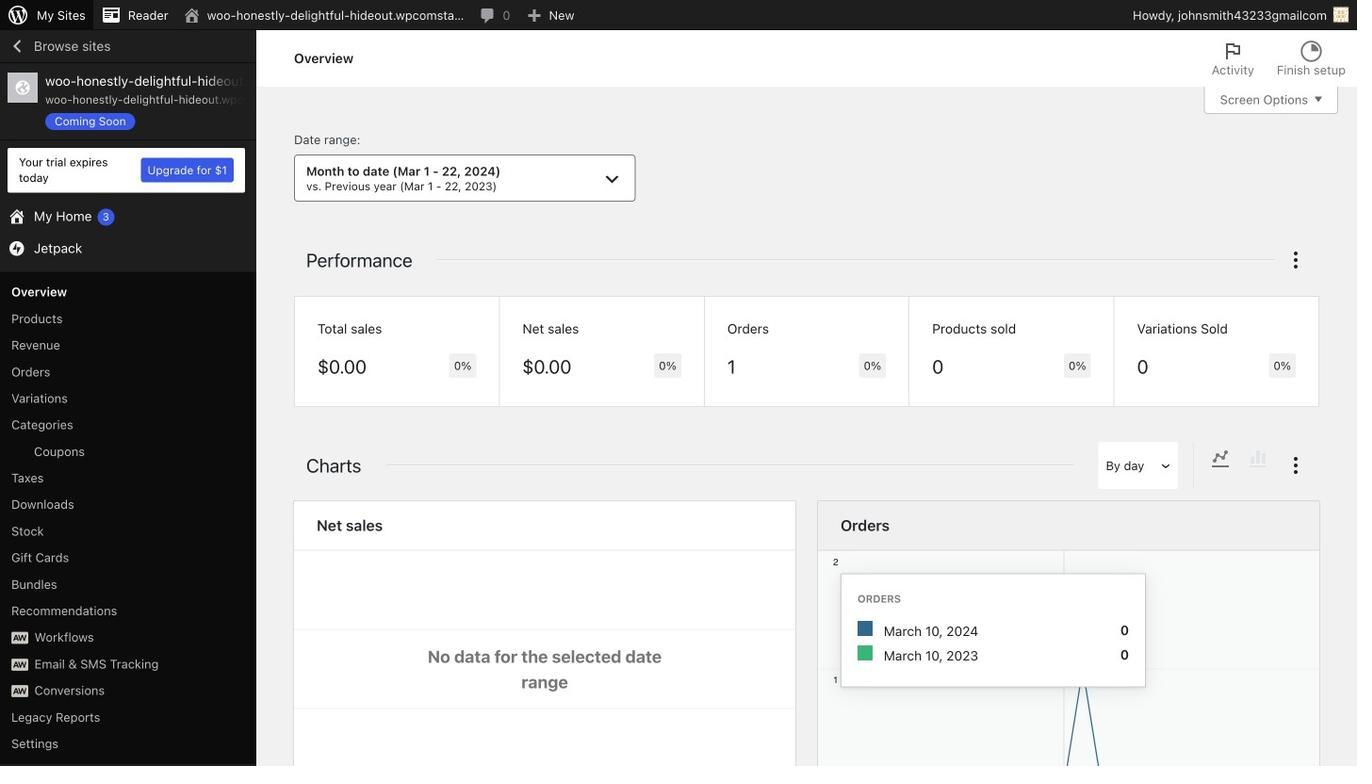 Task type: describe. For each thing, give the bounding box(es) containing it.
performance indicators menu
[[294, 296, 1319, 407]]

1 automatewoo element from the top
[[11, 632, 28, 644]]

2 automatewoo element from the top
[[11, 659, 28, 671]]

line chart image
[[1209, 448, 1232, 470]]

bar chart image
[[1247, 448, 1269, 470]]

3 automatewoo element from the top
[[11, 685, 28, 698]]

main menu navigation
[[0, 30, 256, 766]]

toolbar navigation
[[0, 0, 1357, 34]]



Task type: locate. For each thing, give the bounding box(es) containing it.
0 vertical spatial automatewoo element
[[11, 632, 28, 644]]

choose which charts to display image
[[1285, 454, 1307, 477]]

2 vertical spatial automatewoo element
[[11, 685, 28, 698]]

1 vertical spatial automatewoo element
[[11, 659, 28, 671]]

menu bar
[[1194, 442, 1285, 489]]

automatewoo element
[[11, 632, 28, 644], [11, 659, 28, 671], [11, 685, 28, 698]]

choose which analytics to display and the section name image
[[1285, 249, 1307, 272]]

tab list
[[1200, 30, 1357, 87]]



